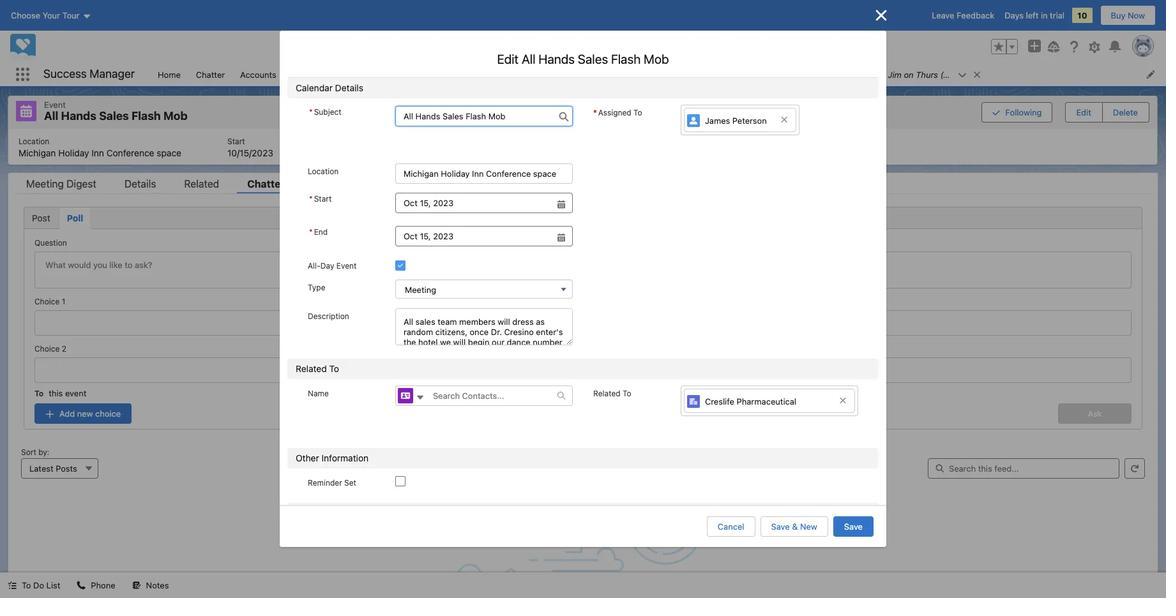 Task type: locate. For each thing, give the bounding box(es) containing it.
peterson
[[733, 115, 767, 126]]

chatter for leftmost chatter link
[[196, 69, 225, 80]]

1 vertical spatial start
[[314, 194, 332, 204]]

subject
[[314, 107, 342, 117]]

*
[[512, 69, 516, 80], [595, 69, 599, 80], [746, 69, 750, 80], [842, 69, 846, 80], [309, 107, 313, 117], [594, 108, 597, 118], [309, 194, 313, 204], [309, 228, 313, 237]]

text default image left notes
[[132, 582, 141, 591]]

0 vertical spatial information
[[322, 453, 369, 464]]

to left the do
[[22, 581, 31, 591]]

1 vertical spatial chatter
[[247, 178, 285, 189]]

choice for choice 2
[[34, 344, 60, 354]]

1 horizontal spatial related
[[296, 364, 327, 374]]

phone button
[[69, 573, 123, 599]]

hands up gun at the top left of page
[[539, 52, 575, 66]]

set
[[344, 479, 356, 488]]

text default image left "phone"
[[77, 582, 86, 591]]

system
[[296, 508, 326, 519]]

0 horizontal spatial sales
[[99, 109, 129, 123]]

all up michigan
[[44, 109, 58, 123]]

1 horizontal spatial related to
[[594, 389, 632, 399]]

* recently viewed | quotes
[[595, 69, 701, 80]]

0 horizontal spatial location
[[19, 136, 49, 146]]

sales up location michigan holiday inn conference space
[[99, 109, 129, 123]]

save right new
[[845, 522, 863, 532]]

edit left delete
[[1077, 107, 1092, 117]]

in
[[1041, 10, 1048, 20]]

0 horizontal spatial related
[[184, 178, 219, 189]]

sales inside event all hands sales flash mob
[[99, 109, 129, 123]]

1 vertical spatial list
[[8, 129, 1158, 165]]

1 vertical spatial sales
[[99, 109, 129, 123]]

mob inside event all hands sales flash mob
[[163, 109, 188, 123]]

text default image inside 'phone' button
[[77, 582, 86, 591]]

meeting down michigan
[[26, 178, 64, 189]]

following button
[[982, 102, 1053, 123]]

following
[[1006, 107, 1042, 117]]

send
[[752, 69, 772, 80]]

location
[[19, 136, 49, 146], [308, 167, 339, 176]]

0 vertical spatial calendar
[[445, 69, 480, 80]]

Question text field
[[34, 251, 1132, 288]]

gun
[[535, 69, 551, 80]]

Choice 2 text field
[[34, 357, 1132, 383]]

2 list item from the left
[[588, 63, 738, 86]]

to inside to this event
[[34, 389, 44, 398]]

0 horizontal spatial hands
[[61, 109, 96, 123]]

tab list
[[24, 207, 1143, 229]]

all
[[522, 52, 536, 66], [44, 109, 58, 123]]

text default image
[[820, 70, 829, 79], [973, 70, 982, 79], [557, 391, 566, 400], [416, 393, 425, 402]]

michigan
[[19, 147, 56, 158]]

mob up viewed
[[644, 52, 669, 66]]

edit for edit
[[1077, 107, 1092, 117]]

text default image for to do list
[[8, 582, 17, 591]]

0 horizontal spatial all
[[44, 109, 58, 123]]

2 choice from the top
[[34, 344, 60, 354]]

meeting down all-day event checkbox
[[405, 285, 436, 295]]

location inside location michigan holiday inn conference space
[[19, 136, 49, 146]]

accounts link
[[233, 63, 284, 86]]

all-
[[308, 261, 321, 271]]

Search this feed... search field
[[928, 458, 1120, 479]]

edit for edit all hands sales flash mob
[[497, 52, 519, 66]]

hands for event
[[61, 109, 96, 123]]

all inside event all hands sales flash mob
[[44, 109, 58, 123]]

information
[[322, 453, 369, 464], [329, 508, 376, 519]]

0 horizontal spatial details
[[124, 178, 156, 189]]

* for *
[[594, 108, 597, 118]]

1 horizontal spatial location
[[308, 167, 339, 176]]

meeting button
[[395, 280, 573, 299]]

0 horizontal spatial event
[[44, 100, 66, 110]]

manager
[[90, 67, 135, 81]]

* for * recently viewed | quotes
[[595, 69, 599, 80]]

meeting for meeting
[[405, 285, 436, 295]]

1 vertical spatial information
[[329, 508, 376, 519]]

location for location michigan holiday inn conference space
[[19, 136, 49, 146]]

1 horizontal spatial sales
[[578, 52, 608, 66]]

thurs
[[916, 69, 938, 80]]

0 vertical spatial flash
[[611, 52, 641, 66]]

sales for event
[[99, 109, 129, 123]]

location up * start
[[308, 167, 339, 176]]

text default image left 'try'
[[820, 70, 829, 79]]

inverse image
[[874, 8, 889, 23]]

1 horizontal spatial flash
[[611, 52, 641, 66]]

0 vertical spatial list
[[150, 63, 1167, 86]]

call
[[873, 69, 886, 80]]

1 vertical spatial edit
[[1077, 107, 1092, 117]]

* for * try to call jim on thurs (sample)
[[842, 69, 846, 80]]

1 vertical spatial all
[[44, 109, 58, 123]]

chatter
[[196, 69, 225, 80], [247, 178, 285, 189]]

related right details 'link' at the left of page
[[184, 178, 219, 189]]

group containing following
[[982, 101, 1150, 124]]

1 horizontal spatial event
[[337, 261, 357, 271]]

0 horizontal spatial save
[[771, 522, 790, 532]]

start 10/15/2023
[[227, 136, 273, 158]]

information down set at the bottom left of the page
[[329, 508, 376, 519]]

1 vertical spatial details
[[124, 178, 156, 189]]

choice left 1 at left
[[34, 297, 60, 306]]

choice left 2
[[34, 344, 60, 354]]

None text field
[[395, 106, 573, 126], [395, 193, 573, 213], [395, 106, 573, 126], [395, 193, 573, 213]]

sales
[[578, 52, 608, 66], [99, 109, 129, 123]]

event down success
[[44, 100, 66, 110]]

0 horizontal spatial calendar
[[296, 82, 333, 93]]

event right "day"
[[337, 261, 357, 271]]

james peterson link
[[684, 108, 797, 132]]

0 vertical spatial details
[[335, 82, 363, 93]]

1 horizontal spatial hands
[[539, 52, 575, 66]]

1 horizontal spatial save
[[845, 522, 863, 532]]

* left 'subject'
[[309, 107, 313, 117]]

calendar inside list item
[[445, 69, 480, 80]]

* left fun
[[512, 69, 516, 80]]

1 vertical spatial flash
[[132, 109, 161, 123]]

accounts list item
[[233, 63, 301, 86]]

0 vertical spatial meeting
[[26, 178, 64, 189]]

creslife pharmaceutical link
[[684, 389, 855, 413]]

related to for related to
[[594, 389, 632, 399]]

1 vertical spatial hands
[[61, 109, 96, 123]]

list containing michigan holiday inn conference space
[[8, 129, 1158, 165]]

buy
[[1111, 10, 1126, 20]]

assigned
[[599, 108, 632, 118]]

None text field
[[395, 226, 573, 247]]

list for leave feedback link
[[150, 63, 1167, 86]]

sales up recently
[[578, 52, 608, 66]]

by:
[[38, 448, 49, 457]]

details
[[335, 82, 363, 93], [124, 178, 156, 189]]

chatter inside list
[[196, 69, 225, 80]]

2 vertical spatial related
[[594, 389, 621, 399]]

start
[[227, 136, 245, 146], [314, 194, 332, 204]]

0 vertical spatial event
[[44, 100, 66, 110]]

information up set at the bottom left of the page
[[322, 453, 369, 464]]

reminder
[[308, 479, 342, 488]]

phone
[[91, 581, 115, 591]]

inn
[[92, 147, 104, 158]]

group
[[992, 39, 1018, 54], [982, 101, 1150, 124], [308, 192, 573, 213], [308, 225, 573, 247]]

mob up space
[[163, 109, 188, 123]]

related inside related link
[[184, 178, 219, 189]]

text default image inside the to do list button
[[8, 582, 17, 591]]

text default image down choice 2 text box
[[557, 391, 566, 400]]

details down conference on the left of page
[[124, 178, 156, 189]]

to left this
[[34, 389, 44, 398]]

0 vertical spatial edit
[[497, 52, 519, 66]]

text default image for phone
[[77, 582, 86, 591]]

* left end
[[309, 228, 313, 237]]

chatter down 10/15/2023
[[247, 178, 285, 189]]

to do list
[[22, 581, 60, 591]]

all-day event
[[308, 261, 357, 271]]

2 horizontal spatial related
[[594, 389, 621, 399]]

ask button
[[1059, 403, 1132, 424]]

edit inside button
[[1077, 107, 1092, 117]]

0 horizontal spatial related to
[[296, 364, 339, 374]]

calendar down contacts
[[296, 82, 333, 93]]

related up name on the left bottom of the page
[[296, 364, 327, 374]]

list containing home
[[150, 63, 1167, 86]]

day
[[321, 261, 334, 271]]

related to down choice 2 text box
[[594, 389, 632, 399]]

Description text field
[[395, 309, 573, 346]]

flash up recently
[[611, 52, 641, 66]]

0 vertical spatial chatter
[[196, 69, 225, 80]]

0 vertical spatial sales
[[578, 52, 608, 66]]

1 vertical spatial chatter link
[[237, 178, 295, 193]]

start up 10/15/2023
[[227, 136, 245, 146]]

event inside event all hands sales flash mob
[[44, 100, 66, 110]]

details down contacts
[[335, 82, 363, 93]]

location michigan holiday inn conference space
[[19, 136, 181, 158]]

1 horizontal spatial edit
[[1077, 107, 1092, 117]]

text default image for notes
[[132, 582, 141, 591]]

related down choice 2 text box
[[594, 389, 621, 399]]

0 vertical spatial related to
[[296, 364, 339, 374]]

delete
[[1113, 107, 1138, 117]]

flash up conference on the left of page
[[132, 109, 161, 123]]

list
[[150, 63, 1167, 86], [8, 129, 1158, 165]]

name
[[308, 389, 329, 399]]

0 vertical spatial hands
[[539, 52, 575, 66]]

text default image left the do
[[8, 582, 17, 591]]

1 horizontal spatial details
[[335, 82, 363, 93]]

0 horizontal spatial chatter
[[196, 69, 225, 80]]

all for edit
[[522, 52, 536, 66]]

edit
[[497, 52, 519, 66], [1077, 107, 1092, 117]]

related to up name on the left bottom of the page
[[296, 364, 339, 374]]

2
[[62, 344, 66, 354]]

0 vertical spatial location
[[19, 136, 49, 146]]

feedback
[[957, 10, 995, 20]]

meeting
[[26, 178, 64, 189], [405, 285, 436, 295]]

meeting digest link
[[16, 178, 107, 193]]

recently
[[602, 69, 635, 80]]

0 horizontal spatial meeting
[[26, 178, 64, 189]]

0 horizontal spatial flash
[[132, 109, 161, 123]]

* try to call jim on thurs (sample)
[[842, 69, 976, 80]]

1 save from the left
[[771, 522, 790, 532]]

1 vertical spatial mob
[[163, 109, 188, 123]]

0 vertical spatial related
[[184, 178, 219, 189]]

* left send
[[746, 69, 750, 80]]

1 vertical spatial meeting
[[405, 285, 436, 295]]

0 horizontal spatial mob
[[163, 109, 188, 123]]

hands for edit
[[539, 52, 575, 66]]

question
[[34, 238, 67, 248]]

chatter link right the home at the top
[[188, 63, 233, 86]]

chatter right the home at the top
[[196, 69, 225, 80]]

0 vertical spatial all
[[522, 52, 536, 66]]

1 horizontal spatial chatter
[[247, 178, 285, 189]]

&
[[792, 522, 798, 532]]

2 save from the left
[[845, 522, 863, 532]]

text default image left send
[[724, 70, 733, 79]]

0 horizontal spatial edit
[[497, 52, 519, 66]]

save & new
[[771, 522, 818, 532]]

1 horizontal spatial calendar
[[445, 69, 480, 80]]

1 choice from the top
[[34, 297, 60, 306]]

text default image down edit all hands sales flash mob
[[573, 70, 582, 79]]

0 vertical spatial chatter link
[[188, 63, 233, 86]]

related to
[[296, 364, 339, 374], [594, 389, 632, 399]]

hands
[[539, 52, 575, 66], [61, 109, 96, 123]]

* for * end
[[309, 228, 313, 237]]

* left assigned
[[594, 108, 597, 118]]

list item
[[504, 63, 588, 86], [588, 63, 738, 86], [738, 63, 834, 86], [834, 63, 988, 86]]

calendar down search...
[[445, 69, 480, 80]]

* left 'try'
[[842, 69, 846, 80]]

related for edit all hands sales flash mob
[[296, 364, 327, 374]]

* fun gun
[[512, 69, 551, 80]]

0 horizontal spatial start
[[227, 136, 245, 146]]

1 horizontal spatial mob
[[644, 52, 669, 66]]

other information
[[296, 453, 369, 464]]

1 horizontal spatial start
[[314, 194, 332, 204]]

quotes
[[673, 69, 701, 80]]

edit up fun
[[497, 52, 519, 66]]

flash inside event all hands sales flash mob
[[132, 109, 161, 123]]

* down edit all hands sales flash mob
[[595, 69, 599, 80]]

chatter for right chatter link
[[247, 178, 285, 189]]

hands up holiday
[[61, 109, 96, 123]]

1 horizontal spatial meeting
[[405, 285, 436, 295]]

1 horizontal spatial all
[[522, 52, 536, 66]]

all up * fun gun
[[522, 52, 536, 66]]

1 vertical spatial related to
[[594, 389, 632, 399]]

location up michigan
[[19, 136, 49, 146]]

post
[[32, 212, 50, 223]]

details inside 'link'
[[124, 178, 156, 189]]

1 vertical spatial calendar
[[296, 82, 333, 93]]

0 vertical spatial choice
[[34, 297, 60, 306]]

0 vertical spatial start
[[227, 136, 245, 146]]

save left &
[[771, 522, 790, 532]]

choice 2
[[34, 344, 66, 354]]

* up * end
[[309, 194, 313, 204]]

text default image inside notes button
[[132, 582, 141, 591]]

save
[[771, 522, 790, 532], [845, 522, 863, 532]]

meeting inside popup button
[[405, 285, 436, 295]]

10
[[1078, 10, 1088, 20]]

1 vertical spatial choice
[[34, 344, 60, 354]]

chatter link
[[188, 63, 233, 86], [237, 178, 295, 193]]

0 vertical spatial mob
[[644, 52, 669, 66]]

creslife
[[705, 397, 735, 407]]

text default image
[[573, 70, 582, 79], [724, 70, 733, 79], [8, 582, 17, 591], [77, 582, 86, 591], [132, 582, 141, 591]]

chatter link down 10/15/2023
[[237, 178, 295, 193]]

start up end
[[314, 194, 332, 204]]

hands inside event all hands sales flash mob
[[61, 109, 96, 123]]

notes
[[146, 581, 169, 591]]

1 vertical spatial location
[[308, 167, 339, 176]]

success manager
[[43, 67, 135, 81]]

Name text field
[[425, 387, 557, 406]]

1 vertical spatial related
[[296, 364, 327, 374]]

cancel button
[[707, 517, 755, 537]]



Task type: vqa. For each thing, say whether or not it's contained in the screenshot.
'LOCATION' associated with Location Michigan Holiday Inn Conference space
yes



Task type: describe. For each thing, give the bounding box(es) containing it.
post link
[[24, 207, 59, 228]]

(sample)
[[941, 69, 976, 80]]

1 vertical spatial event
[[337, 261, 357, 271]]

description
[[308, 312, 349, 321]]

digest
[[67, 178, 96, 189]]

contracts link
[[368, 63, 421, 86]]

assigned to
[[599, 108, 642, 118]]

text default image right thurs
[[973, 70, 982, 79]]

* for * fun gun
[[512, 69, 516, 80]]

event
[[65, 388, 86, 398]]

contracts list item
[[368, 63, 438, 86]]

event all hands sales flash mob
[[44, 100, 188, 123]]

contacts link
[[301, 63, 351, 86]]

contacts list item
[[301, 63, 368, 86]]

leave
[[932, 10, 955, 20]]

reminder set
[[308, 479, 356, 488]]

* for * send letter
[[746, 69, 750, 80]]

left
[[1026, 10, 1039, 20]]

this
[[49, 388, 63, 398]]

new
[[77, 409, 93, 419]]

* for * subject
[[309, 107, 313, 117]]

* for * start
[[309, 194, 313, 204]]

add
[[59, 409, 75, 419]]

All-Day Event checkbox
[[395, 261, 406, 271]]

flash for event all hands sales flash mob
[[132, 109, 161, 123]]

on
[[904, 69, 914, 80]]

search...
[[461, 42, 495, 52]]

sales for edit
[[578, 52, 608, 66]]

related link
[[174, 178, 229, 193]]

notes button
[[124, 573, 177, 599]]

choice for choice 1
[[34, 297, 60, 306]]

flash for edit all hands sales flash mob
[[611, 52, 641, 66]]

contacts
[[308, 69, 343, 80]]

mob for event all hands sales flash mob
[[163, 109, 188, 123]]

edit button
[[1067, 103, 1102, 122]]

save & new button
[[761, 517, 829, 537]]

ask
[[1088, 409, 1102, 419]]

other
[[296, 453, 319, 464]]

3 list item from the left
[[738, 63, 834, 86]]

viewed
[[638, 69, 666, 80]]

to
[[863, 69, 871, 80]]

letter
[[774, 69, 797, 80]]

success
[[43, 67, 87, 81]]

save button
[[834, 517, 874, 537]]

home
[[158, 69, 181, 80]]

poll
[[67, 212, 83, 223]]

to inside button
[[22, 581, 31, 591]]

accounts
[[240, 69, 276, 80]]

calendar list item
[[438, 63, 504, 86]]

end
[[314, 228, 328, 237]]

Choice 1 text field
[[34, 310, 1132, 336]]

creslife pharmaceutical
[[705, 397, 797, 407]]

information for other information
[[322, 453, 369, 464]]

fun
[[518, 69, 533, 80]]

contacts image
[[398, 389, 413, 404]]

to down description
[[329, 364, 339, 374]]

calendar for calendar
[[445, 69, 480, 80]]

calendar for calendar details
[[296, 82, 333, 93]]

mob for edit all hands sales flash mob
[[644, 52, 669, 66]]

* subject
[[309, 107, 342, 117]]

do
[[33, 581, 44, 591]]

list for home link
[[8, 129, 1158, 165]]

edit all hands sales flash mob
[[497, 52, 669, 66]]

4 list item from the left
[[834, 63, 988, 86]]

buy now
[[1111, 10, 1146, 20]]

text default image right contacts icon
[[416, 393, 425, 402]]

save for save
[[845, 522, 863, 532]]

days
[[1005, 10, 1024, 20]]

cancel
[[718, 522, 745, 532]]

to this event
[[34, 388, 86, 398]]

related for related to
[[594, 389, 621, 399]]

Location text field
[[395, 164, 573, 184]]

to do list button
[[0, 573, 68, 599]]

details link
[[114, 178, 166, 193]]

tab list containing post
[[24, 207, 1143, 229]]

related to for edit all hands sales flash mob
[[296, 364, 339, 374]]

leave feedback
[[932, 10, 995, 20]]

* send letter
[[746, 69, 797, 80]]

now
[[1128, 10, 1146, 20]]

1 list item from the left
[[504, 63, 588, 86]]

choice
[[95, 409, 121, 419]]

leave feedback link
[[932, 10, 995, 20]]

1 horizontal spatial chatter link
[[237, 178, 295, 193]]

james
[[705, 115, 730, 126]]

location for location
[[308, 167, 339, 176]]

start inside start 10/15/2023
[[227, 136, 245, 146]]

1
[[62, 297, 65, 306]]

10/15/2023
[[227, 147, 273, 158]]

days left in trial
[[1005, 10, 1065, 20]]

new
[[800, 522, 818, 532]]

all for event
[[44, 109, 58, 123]]

holiday
[[58, 147, 89, 158]]

type
[[308, 283, 326, 293]]

* start
[[309, 194, 332, 204]]

conference
[[107, 147, 154, 158]]

add new choice
[[59, 409, 121, 419]]

space
[[157, 147, 181, 158]]

trial
[[1050, 10, 1065, 20]]

list
[[46, 581, 60, 591]]

search... button
[[436, 36, 691, 57]]

meeting for meeting digest
[[26, 178, 64, 189]]

choice 1
[[34, 297, 65, 306]]

delete button
[[1103, 103, 1149, 122]]

calendar link
[[438, 63, 488, 86]]

james peterson
[[705, 115, 767, 126]]

0 horizontal spatial chatter link
[[188, 63, 233, 86]]

calendar details
[[296, 82, 363, 93]]

system information
[[296, 508, 376, 519]]

information for system information
[[329, 508, 376, 519]]

to down choice 2 text box
[[623, 389, 632, 399]]

save for save & new
[[771, 522, 790, 532]]

to right assigned
[[634, 108, 642, 118]]

add new choice button
[[34, 403, 132, 424]]

jim
[[888, 69, 902, 80]]

pharmaceutical
[[737, 397, 797, 407]]

home link
[[150, 63, 188, 86]]



